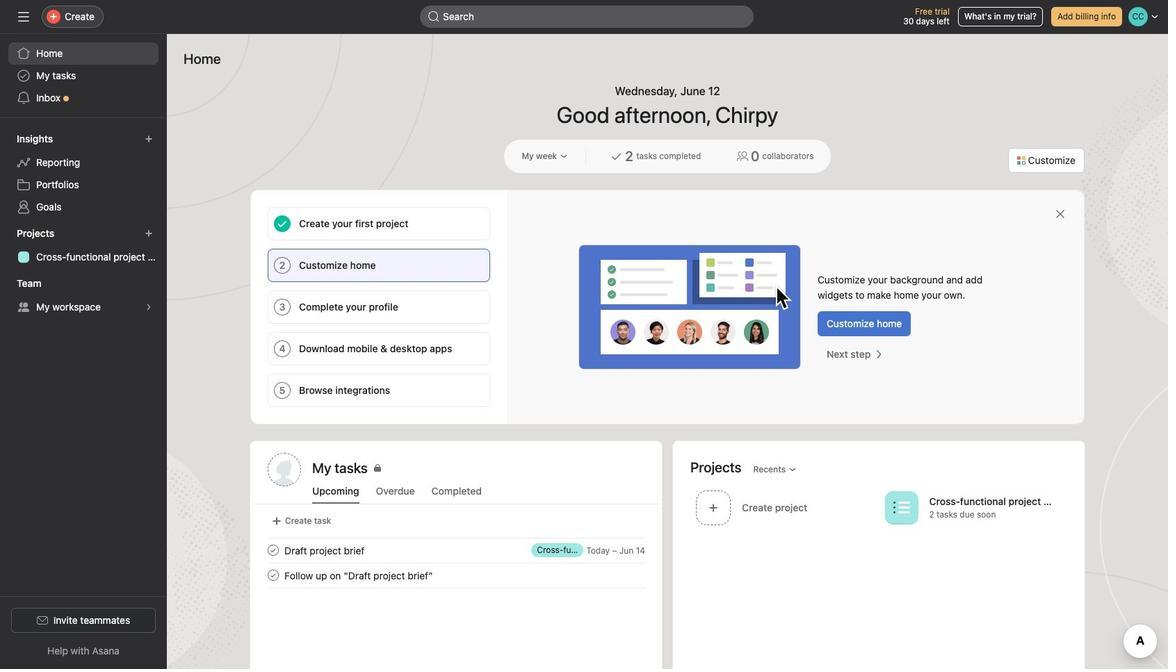 Task type: describe. For each thing, give the bounding box(es) containing it.
add profile photo image
[[268, 453, 301, 487]]

isinverse image
[[428, 11, 440, 22]]

1 mark complete checkbox from the top
[[265, 542, 282, 559]]

new insights image
[[145, 135, 153, 143]]

insights element
[[0, 127, 167, 221]]

see details, my workspace image
[[145, 303, 153, 312]]

mark complete image
[[265, 567, 282, 584]]



Task type: locate. For each thing, give the bounding box(es) containing it.
global element
[[0, 34, 167, 118]]

Mark complete checkbox
[[265, 542, 282, 559], [265, 567, 282, 584]]

list item
[[691, 487, 879, 529], [251, 538, 662, 563], [251, 563, 662, 588]]

new project or portfolio image
[[145, 229, 153, 238]]

mark complete image
[[265, 542, 282, 559]]

mark complete checkbox down mark complete icon
[[265, 567, 282, 584]]

projects element
[[0, 221, 167, 271]]

2 mark complete checkbox from the top
[[265, 567, 282, 584]]

0 vertical spatial mark complete checkbox
[[265, 542, 282, 559]]

list image
[[893, 500, 910, 516]]

mark complete checkbox up mark complete image
[[265, 542, 282, 559]]

teams element
[[0, 271, 167, 321]]

close image
[[1055, 209, 1066, 220]]

1 vertical spatial mark complete checkbox
[[265, 567, 282, 584]]

list box
[[420, 6, 754, 28]]

hide sidebar image
[[18, 11, 29, 22]]



Task type: vqa. For each thing, say whether or not it's contained in the screenshot.
See details, My workspace ICON
yes



